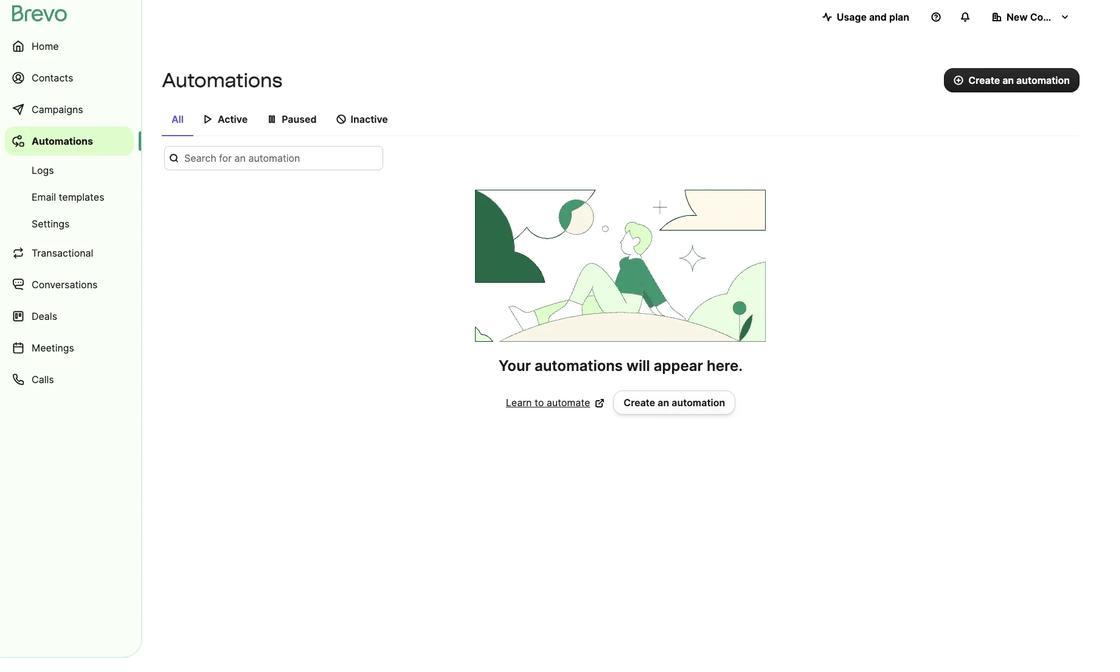 Task type: describe. For each thing, give the bounding box(es) containing it.
usage and plan button
[[813, 5, 920, 29]]

company
[[1031, 11, 1076, 23]]

your automations will appear here. tab panel
[[162, 146, 1080, 415]]

workflow-list-search-input search field
[[164, 146, 383, 170]]

create inside your automations will appear here. "tab panel"
[[624, 397, 656, 409]]

automate
[[547, 397, 590, 409]]

conversations link
[[5, 270, 134, 299]]

meetings
[[32, 342, 74, 354]]

0 vertical spatial automation
[[1017, 74, 1070, 86]]

paused link
[[257, 107, 327, 135]]

transactional
[[32, 247, 93, 259]]

an inside your automations will appear here. "tab panel"
[[658, 397, 670, 409]]

home
[[32, 40, 59, 52]]

learn to automate link
[[506, 396, 605, 410]]

new company button
[[983, 5, 1080, 29]]

transactional link
[[5, 239, 134, 268]]

here.
[[707, 357, 743, 375]]

1 vertical spatial automations
[[32, 135, 93, 147]]

0 vertical spatial create an automation
[[969, 74, 1070, 86]]

deals
[[32, 310, 57, 323]]

automations link
[[5, 127, 134, 156]]

automations
[[535, 357, 623, 375]]

settings link
[[5, 212, 134, 236]]

paused
[[282, 113, 317, 125]]

active
[[218, 113, 248, 125]]

usage and plan
[[837, 11, 910, 23]]

dxrbf image for inactive
[[336, 114, 346, 124]]

all link
[[162, 107, 193, 136]]

home link
[[5, 32, 134, 61]]



Task type: vqa. For each thing, say whether or not it's contained in the screenshot.
01/12/2022 -
no



Task type: locate. For each thing, give the bounding box(es) containing it.
0 vertical spatial create
[[969, 74, 1001, 86]]

1 horizontal spatial create an automation button
[[945, 68, 1080, 93]]

0 vertical spatial an
[[1003, 74, 1015, 86]]

create an automation inside your automations will appear here. "tab panel"
[[624, 397, 726, 409]]

will
[[627, 357, 650, 375]]

0 vertical spatial automations
[[162, 69, 282, 92]]

usage
[[837, 11, 867, 23]]

dxrbf image for active
[[203, 114, 213, 124]]

learn to automate
[[506, 397, 590, 409]]

inactive
[[351, 113, 388, 125]]

automation
[[1017, 74, 1070, 86], [672, 397, 726, 409]]

logs link
[[5, 158, 134, 183]]

1 horizontal spatial dxrbf image
[[267, 114, 277, 124]]

tab list
[[162, 107, 1080, 136]]

dxrbf image left paused
[[267, 114, 277, 124]]

1 vertical spatial create an automation button
[[614, 391, 736, 415]]

tab list containing all
[[162, 107, 1080, 136]]

1 vertical spatial create an automation
[[624, 397, 726, 409]]

0 horizontal spatial create an automation button
[[614, 391, 736, 415]]

1 vertical spatial an
[[658, 397, 670, 409]]

all
[[172, 113, 184, 125]]

automations up active
[[162, 69, 282, 92]]

0 horizontal spatial an
[[658, 397, 670, 409]]

automations up logs link at the top left of the page
[[32, 135, 93, 147]]

1 horizontal spatial automation
[[1017, 74, 1070, 86]]

2 dxrbf image from the left
[[267, 114, 277, 124]]

to
[[535, 397, 544, 409]]

campaigns
[[32, 103, 83, 116]]

1 horizontal spatial create an automation
[[969, 74, 1070, 86]]

calls
[[32, 374, 54, 386]]

0 horizontal spatial automations
[[32, 135, 93, 147]]

0 horizontal spatial create
[[624, 397, 656, 409]]

plan
[[890, 11, 910, 23]]

your automations will appear here.
[[499, 357, 743, 375]]

dxrbf image inside active link
[[203, 114, 213, 124]]

your
[[499, 357, 531, 375]]

0 horizontal spatial create an automation
[[624, 397, 726, 409]]

automations
[[162, 69, 282, 92], [32, 135, 93, 147]]

create
[[969, 74, 1001, 86], [624, 397, 656, 409]]

1 vertical spatial automation
[[672, 397, 726, 409]]

active link
[[193, 107, 257, 135]]

deals link
[[5, 302, 134, 331]]

email templates link
[[5, 185, 134, 209]]

0 vertical spatial create an automation button
[[945, 68, 1080, 93]]

create an automation
[[969, 74, 1070, 86], [624, 397, 726, 409]]

learn
[[506, 397, 532, 409]]

templates
[[59, 191, 104, 203]]

email
[[32, 191, 56, 203]]

1 horizontal spatial automations
[[162, 69, 282, 92]]

and
[[870, 11, 887, 23]]

1 horizontal spatial an
[[1003, 74, 1015, 86]]

2 horizontal spatial dxrbf image
[[336, 114, 346, 124]]

automation inside "tab panel"
[[672, 397, 726, 409]]

contacts link
[[5, 63, 134, 93]]

dxrbf image
[[203, 114, 213, 124], [267, 114, 277, 124], [336, 114, 346, 124]]

email templates
[[32, 191, 104, 203]]

contacts
[[32, 72, 73, 84]]

dxrbf image inside paused link
[[267, 114, 277, 124]]

an
[[1003, 74, 1015, 86], [658, 397, 670, 409]]

logs
[[32, 164, 54, 176]]

0 horizontal spatial automation
[[672, 397, 726, 409]]

appear
[[654, 357, 704, 375]]

inactive link
[[327, 107, 398, 135]]

1 dxrbf image from the left
[[203, 114, 213, 124]]

0 horizontal spatial dxrbf image
[[203, 114, 213, 124]]

calls link
[[5, 365, 134, 394]]

dxrbf image inside inactive link
[[336, 114, 346, 124]]

3 dxrbf image from the left
[[336, 114, 346, 124]]

meetings link
[[5, 333, 134, 363]]

new
[[1007, 11, 1028, 23]]

campaigns link
[[5, 95, 134, 124]]

1 horizontal spatial create
[[969, 74, 1001, 86]]

new company
[[1007, 11, 1076, 23]]

create an automation button inside your automations will appear here. "tab panel"
[[614, 391, 736, 415]]

settings
[[32, 218, 70, 230]]

1 vertical spatial create
[[624, 397, 656, 409]]

conversations
[[32, 279, 98, 291]]

dxrbf image left active
[[203, 114, 213, 124]]

dxrbf image for paused
[[267, 114, 277, 124]]

dxrbf image left inactive
[[336, 114, 346, 124]]

create an automation button
[[945, 68, 1080, 93], [614, 391, 736, 415]]



